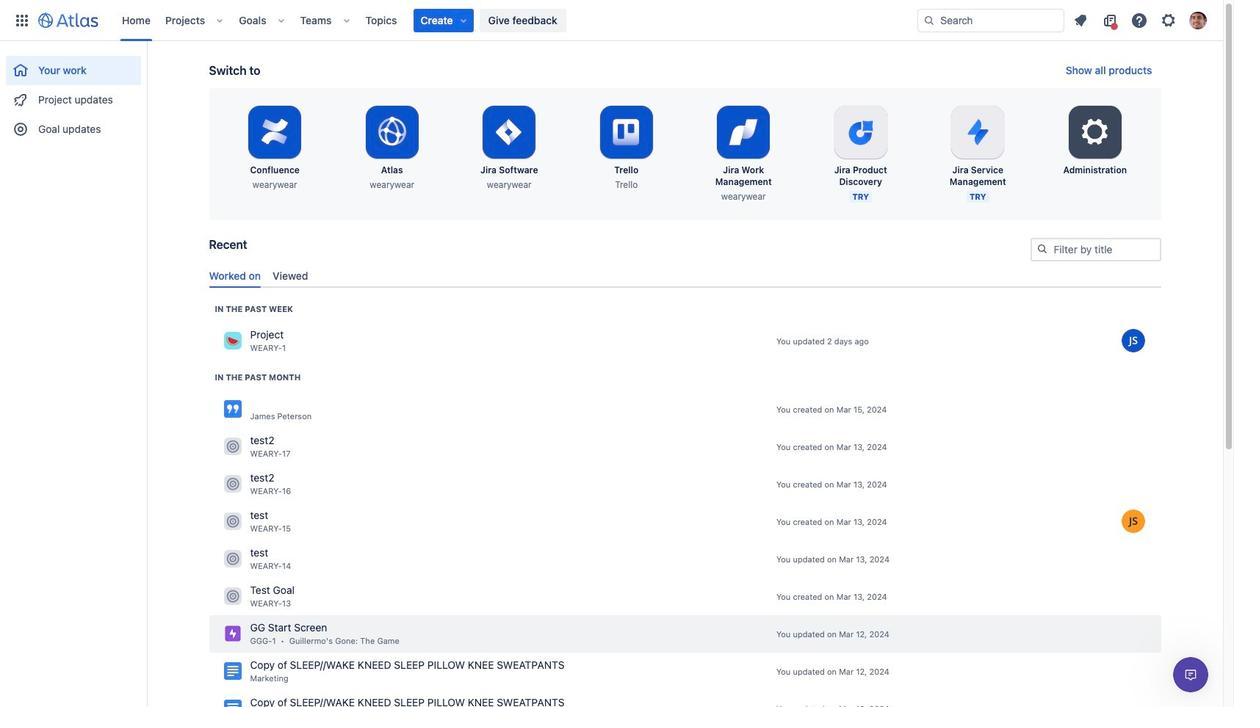 Task type: vqa. For each thing, say whether or not it's contained in the screenshot.
:EYES: image
no



Task type: locate. For each thing, give the bounding box(es) containing it.
0 vertical spatial confluence image
[[224, 401, 241, 418]]

4 townsquare image from the top
[[224, 513, 241, 531]]

search image
[[924, 14, 935, 26]]

1 townsquare image from the top
[[224, 332, 241, 350]]

5 townsquare image from the top
[[224, 551, 241, 568]]

tab list
[[203, 264, 1167, 288]]

Filter by title field
[[1032, 240, 1160, 260]]

settings image
[[1078, 115, 1113, 150]]

1 vertical spatial confluence image
[[224, 701, 241, 708]]

None search field
[[918, 8, 1065, 32]]

confluence image
[[224, 401, 241, 418], [224, 701, 241, 708]]

group
[[6, 41, 141, 148]]

1 vertical spatial heading
[[215, 372, 301, 383]]

Search field
[[918, 8, 1065, 32]]

2 heading from the top
[[215, 372, 301, 383]]

dialog
[[1173, 658, 1209, 693]]

townsquare image
[[224, 332, 241, 350], [224, 438, 241, 456], [224, 476, 241, 493], [224, 513, 241, 531], [224, 551, 241, 568]]

0 vertical spatial heading
[[215, 303, 293, 315]]

2 townsquare image from the top
[[224, 438, 241, 456]]

top element
[[9, 0, 918, 41]]

help image
[[1131, 11, 1148, 29]]

1 confluence image from the top
[[224, 401, 241, 418]]

heading
[[215, 303, 293, 315], [215, 372, 301, 383]]

banner
[[0, 0, 1223, 41]]



Task type: describe. For each thing, give the bounding box(es) containing it.
jira image
[[224, 626, 241, 643]]

1 heading from the top
[[215, 303, 293, 315]]

settings image
[[1160, 11, 1178, 29]]

confluence image
[[224, 663, 241, 681]]

2 confluence image from the top
[[224, 701, 241, 708]]

switch to... image
[[13, 11, 31, 29]]

account image
[[1190, 11, 1207, 29]]

notifications image
[[1072, 11, 1090, 29]]

search image
[[1036, 243, 1048, 255]]

townsquare image
[[224, 588, 241, 606]]

3 townsquare image from the top
[[224, 476, 241, 493]]



